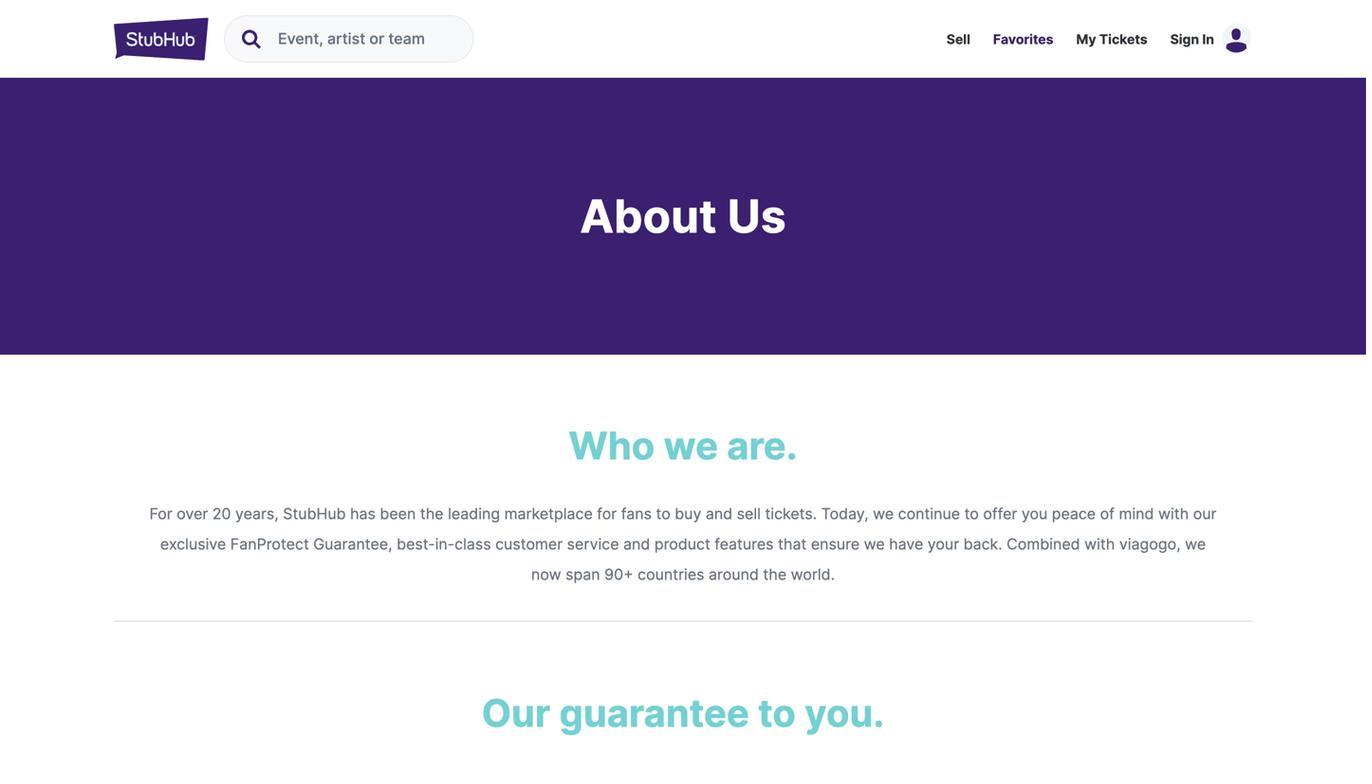 Task type: locate. For each thing, give the bounding box(es) containing it.
with left the our at the bottom of the page
[[1159, 505, 1189, 523]]

features
[[715, 535, 774, 554]]

my tickets link
[[1077, 31, 1148, 47]]

mind
[[1119, 505, 1154, 523]]

to left buy
[[656, 505, 671, 523]]

0 vertical spatial with
[[1159, 505, 1189, 523]]

with down of
[[1085, 535, 1115, 554]]

stubhub image
[[114, 15, 209, 63]]

my
[[1077, 31, 1097, 47]]

in
[[1203, 31, 1215, 47]]

1 horizontal spatial and
[[706, 505, 733, 523]]

continue
[[898, 505, 961, 523]]

class
[[455, 535, 491, 554]]

our
[[482, 690, 551, 736]]

about us
[[580, 189, 787, 244]]

to
[[656, 505, 671, 523], [965, 505, 979, 523], [758, 690, 796, 736]]

has
[[350, 505, 376, 523]]

service
[[567, 535, 619, 554]]

have
[[889, 535, 924, 554]]

us
[[728, 189, 787, 244]]

for
[[149, 505, 173, 523]]

exclusive
[[160, 535, 226, 554]]

been
[[380, 505, 416, 523]]

ensure
[[811, 535, 860, 554]]

0 horizontal spatial the
[[420, 505, 444, 523]]

1 horizontal spatial with
[[1159, 505, 1189, 523]]

1 vertical spatial the
[[763, 566, 787, 584]]

2 horizontal spatial to
[[965, 505, 979, 523]]

sign
[[1171, 31, 1200, 47]]

and down fans
[[624, 535, 650, 554]]

we up buy
[[664, 423, 718, 469]]

the up in-
[[420, 505, 444, 523]]

over
[[177, 505, 208, 523]]

to left "you."
[[758, 690, 796, 736]]

and left sell
[[706, 505, 733, 523]]

0 vertical spatial the
[[420, 505, 444, 523]]

guarantee
[[559, 690, 750, 736]]

best-
[[397, 535, 435, 554]]

sign in
[[1171, 31, 1215, 47]]

fanprotect
[[230, 535, 309, 554]]

peace
[[1052, 505, 1096, 523]]

20
[[212, 505, 231, 523]]

years,
[[235, 505, 279, 523]]

0 horizontal spatial with
[[1085, 535, 1115, 554]]

and
[[706, 505, 733, 523], [624, 535, 650, 554]]

the down that
[[763, 566, 787, 584]]

buy
[[675, 505, 702, 523]]

0 horizontal spatial and
[[624, 535, 650, 554]]

sell
[[737, 505, 761, 523]]

sell link
[[947, 31, 971, 47]]

world.
[[791, 566, 835, 584]]

0 vertical spatial and
[[706, 505, 733, 523]]

the
[[420, 505, 444, 523], [763, 566, 787, 584]]

with
[[1159, 505, 1189, 523], [1085, 535, 1115, 554]]

we
[[664, 423, 718, 469], [873, 505, 894, 523], [864, 535, 885, 554], [1186, 535, 1206, 554]]

tickets.
[[765, 505, 817, 523]]

product
[[655, 535, 711, 554]]

combined
[[1007, 535, 1081, 554]]

about
[[580, 189, 717, 244]]

90+
[[605, 566, 634, 584]]

1 horizontal spatial the
[[763, 566, 787, 584]]

to left offer
[[965, 505, 979, 523]]

you
[[1022, 505, 1048, 523]]



Task type: vqa. For each thing, say whether or not it's contained in the screenshot.
bottommost WILLIAMS
no



Task type: describe. For each thing, give the bounding box(es) containing it.
favorites link
[[994, 31, 1054, 47]]

you.
[[805, 690, 885, 736]]

in-
[[435, 535, 455, 554]]

guarantee,
[[313, 535, 393, 554]]

sign in link
[[1171, 31, 1215, 47]]

are.
[[727, 423, 798, 469]]

stubhub
[[283, 505, 346, 523]]

favorites
[[994, 31, 1054, 47]]

who
[[569, 423, 655, 469]]

tickets
[[1100, 31, 1148, 47]]

leading
[[448, 505, 500, 523]]

who we are.
[[569, 423, 798, 469]]

viagogo,
[[1120, 535, 1181, 554]]

0 horizontal spatial to
[[656, 505, 671, 523]]

offer
[[984, 505, 1018, 523]]

we up have at the right bottom
[[873, 505, 894, 523]]

our
[[1194, 505, 1217, 523]]

we down the our at the bottom of the page
[[1186, 535, 1206, 554]]

of
[[1101, 505, 1115, 523]]

that
[[778, 535, 807, 554]]

marketplace
[[505, 505, 593, 523]]

1 vertical spatial and
[[624, 535, 650, 554]]

today,
[[822, 505, 869, 523]]

sell
[[947, 31, 971, 47]]

our guarantee to you.
[[482, 690, 885, 736]]

now
[[531, 566, 561, 584]]

countries
[[638, 566, 705, 584]]

for over 20 years, stubhub has been the leading marketplace for fans to buy and sell tickets. today, we continue to offer you peace of mind with our exclusive fanprotect guarantee, best-in-class customer service and product features that ensure we have your back. combined with viagogo, we now span 90+ countries around the world.
[[149, 505, 1217, 584]]

around
[[709, 566, 759, 584]]

back.
[[964, 535, 1003, 554]]

Event, artist or team search field
[[263, 16, 470, 62]]

customer
[[496, 535, 563, 554]]

for
[[597, 505, 617, 523]]

fans
[[621, 505, 652, 523]]

span
[[566, 566, 600, 584]]

your
[[928, 535, 960, 554]]

1 horizontal spatial to
[[758, 690, 796, 736]]

we left have at the right bottom
[[864, 535, 885, 554]]

my tickets
[[1077, 31, 1148, 47]]

1 vertical spatial with
[[1085, 535, 1115, 554]]



